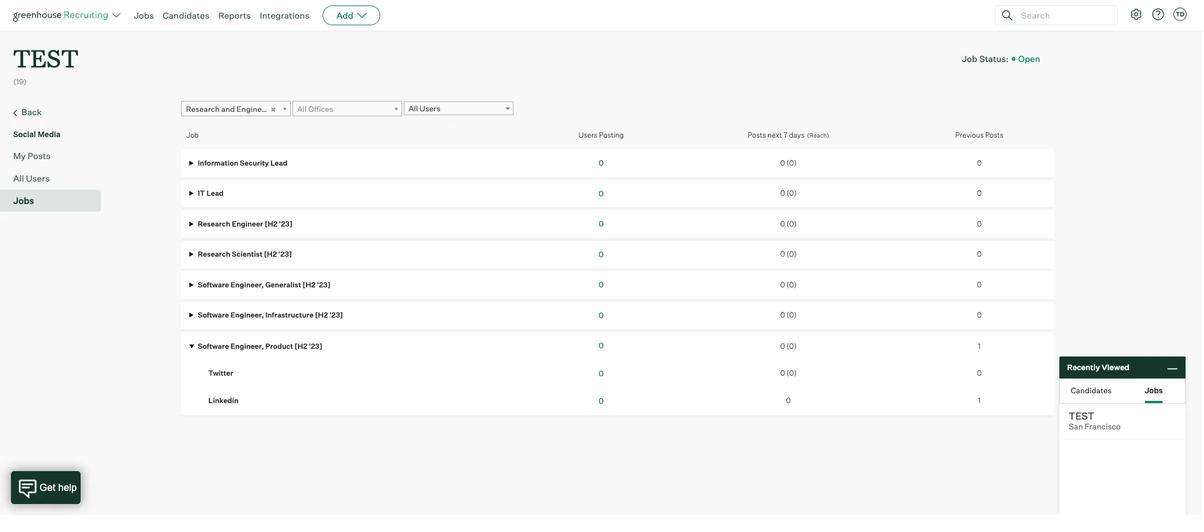 Task type: vqa. For each thing, say whether or not it's contained in the screenshot.
Sourcing button
no



Task type: locate. For each thing, give the bounding box(es) containing it.
job left status:
[[962, 53, 978, 64]]

0 link for research scientist [h2 '23]
[[599, 250, 604, 259]]

(19)
[[13, 77, 27, 86]]

4 (0) from the top
[[787, 250, 797, 259]]

0 link for software engineer, generalist [h2 '23]
[[599, 280, 604, 289]]

2 vertical spatial research
[[198, 250, 231, 259]]

all offices
[[297, 104, 333, 113]]

software
[[198, 280, 229, 289], [198, 311, 229, 320], [198, 342, 229, 351]]

generalist
[[265, 280, 301, 289]]

jobs link left candidates "link"
[[134, 10, 154, 21]]

1 0 (0) from the top
[[781, 158, 797, 167]]

8 0 link from the top
[[599, 369, 604, 378]]

2 vertical spatial software
[[198, 342, 229, 351]]

integrations
[[260, 10, 310, 21]]

information
[[198, 158, 238, 167]]

posts
[[748, 130, 766, 139], [986, 131, 1004, 140], [28, 150, 51, 161]]

job status:
[[962, 53, 1009, 64]]

[h2 right engineer
[[265, 219, 278, 228]]

0 (0) for research engineer [h2 '23]
[[781, 219, 797, 228]]

all users link
[[404, 102, 514, 115], [13, 172, 97, 185]]

1 vertical spatial software
[[198, 311, 229, 320]]

0 vertical spatial candidates
[[163, 10, 210, 21]]

1
[[979, 342, 981, 351], [979, 396, 981, 405]]

1 horizontal spatial lead
[[271, 158, 288, 167]]

1 engineer, from the top
[[231, 280, 264, 289]]

test link
[[13, 31, 78, 76]]

8 (0) from the top
[[787, 369, 797, 378]]

[h2
[[265, 219, 278, 228], [264, 250, 277, 259], [303, 280, 316, 289], [315, 311, 328, 320], [295, 342, 308, 351]]

'23] right engineer
[[279, 219, 293, 228]]

0 vertical spatial users
[[420, 104, 441, 113]]

0 link
[[599, 158, 604, 168], [599, 189, 604, 198], [599, 219, 604, 228], [599, 250, 604, 259], [599, 280, 604, 289], [599, 311, 604, 320], [599, 341, 604, 350], [599, 369, 604, 378], [599, 396, 604, 406]]

research left scientist
[[198, 250, 231, 259]]

jobs inside jobs link
[[13, 195, 34, 206]]

0 horizontal spatial test
[[13, 42, 78, 74]]

'23] right infrastructure
[[330, 311, 343, 320]]

tab list
[[1061, 379, 1186, 403]]

8 0 (0) from the top
[[781, 369, 797, 378]]

'23] up generalist
[[279, 250, 292, 259]]

viewed
[[1102, 363, 1130, 372]]

posts right my
[[28, 150, 51, 161]]

posts right previous
[[986, 131, 1004, 140]]

1 vertical spatial jobs link
[[13, 194, 97, 207]]

2 horizontal spatial jobs
[[1145, 386, 1164, 395]]

configure image
[[1130, 8, 1144, 21]]

2 horizontal spatial posts
[[986, 131, 1004, 140]]

'23] right product
[[309, 342, 323, 351]]

0 vertical spatial job
[[962, 53, 978, 64]]

test
[[13, 42, 78, 74], [1069, 410, 1095, 422]]

(0) for information security lead
[[787, 158, 797, 167]]

0 horizontal spatial posts
[[28, 150, 51, 161]]

previous
[[956, 131, 984, 140]]

job
[[962, 53, 978, 64], [187, 131, 199, 140]]

1 vertical spatial candidates
[[1071, 386, 1112, 395]]

engineer,
[[231, 280, 264, 289], [231, 311, 264, 320], [231, 342, 264, 351]]

engineer, down scientist
[[231, 280, 264, 289]]

td button
[[1172, 5, 1190, 23]]

posts left next
[[748, 130, 766, 139]]

1 vertical spatial 1
[[979, 396, 981, 405]]

0 vertical spatial all users link
[[404, 102, 514, 115]]

[h2 right generalist
[[303, 280, 316, 289]]

candidates down recently viewed on the right of the page
[[1071, 386, 1112, 395]]

2 0 (0) from the top
[[781, 189, 797, 198]]

0 (0)
[[781, 158, 797, 167], [781, 189, 797, 198], [781, 219, 797, 228], [781, 250, 797, 259], [781, 280, 797, 289], [781, 311, 797, 320], [781, 342, 797, 351], [781, 369, 797, 378]]

2 horizontal spatial users
[[579, 131, 598, 140]]

1 vertical spatial jobs
[[13, 195, 34, 206]]

(0) for research engineer [h2 '23]
[[787, 219, 797, 228]]

test up '(19)'
[[13, 42, 78, 74]]

engineering
[[237, 104, 280, 113]]

[h2 for generalist
[[303, 280, 316, 289]]

it lead
[[196, 189, 224, 198]]

1 horizontal spatial all users
[[409, 104, 441, 113]]

research left and
[[186, 104, 220, 113]]

0 horizontal spatial jobs
[[13, 195, 34, 206]]

td
[[1176, 10, 1185, 18]]

research engineer [h2 '23]
[[196, 219, 293, 228]]

3 (0) from the top
[[787, 219, 797, 228]]

recently
[[1068, 363, 1101, 372]]

candidates left reports
[[163, 10, 210, 21]]

0 vertical spatial software
[[198, 280, 229, 289]]

'23]
[[279, 219, 293, 228], [279, 250, 292, 259], [317, 280, 331, 289], [330, 311, 343, 320], [309, 342, 323, 351]]

1 horizontal spatial candidates
[[1071, 386, 1112, 395]]

(0) for software engineer, infrastructure [h2 '23]
[[787, 311, 797, 320]]

1 1 from the top
[[979, 342, 981, 351]]

'23] for product
[[309, 342, 323, 351]]

1 horizontal spatial jobs
[[134, 10, 154, 21]]

all users for all users link to the right
[[409, 104, 441, 113]]

1 software from the top
[[198, 280, 229, 289]]

lead right it
[[207, 189, 224, 198]]

3 0 (0) from the top
[[781, 219, 797, 228]]

5 0 (0) from the top
[[781, 280, 797, 289]]

candidates
[[163, 10, 210, 21], [1071, 386, 1112, 395]]

1 (0) from the top
[[787, 158, 797, 167]]

0 vertical spatial research
[[186, 104, 220, 113]]

test inside "test san francisco"
[[1069, 410, 1095, 422]]

2 1 from the top
[[979, 396, 981, 405]]

2 software from the top
[[198, 311, 229, 320]]

2 (0) from the top
[[787, 189, 797, 198]]

[h2 right infrastructure
[[315, 311, 328, 320]]

0 vertical spatial engineer,
[[231, 280, 264, 289]]

1 0 link from the top
[[599, 158, 604, 168]]

jobs link down my posts link
[[13, 194, 97, 207]]

5 0 link from the top
[[599, 280, 604, 289]]

3 engineer, from the top
[[231, 342, 264, 351]]

1 vertical spatial all users
[[13, 173, 50, 184]]

reports
[[218, 10, 251, 21]]

1 horizontal spatial posts
[[748, 130, 766, 139]]

2 vertical spatial users
[[26, 173, 50, 184]]

1 vertical spatial lead
[[207, 189, 224, 198]]

0 horizontal spatial job
[[187, 131, 199, 140]]

all users
[[409, 104, 441, 113], [13, 173, 50, 184]]

6 0 (0) from the top
[[781, 311, 797, 320]]

recently viewed
[[1068, 363, 1130, 372]]

my
[[13, 150, 26, 161]]

5 (0) from the top
[[787, 280, 797, 289]]

linkedin
[[208, 396, 239, 405]]

2 horizontal spatial all
[[409, 104, 418, 113]]

1 vertical spatial test
[[1069, 410, 1095, 422]]

research down it lead
[[198, 219, 231, 228]]

next
[[768, 130, 782, 139]]

1 vertical spatial job
[[187, 131, 199, 140]]

all
[[409, 104, 418, 113], [297, 104, 307, 113], [13, 173, 24, 184]]

all users for all users link to the bottom
[[13, 173, 50, 184]]

4 0 link from the top
[[599, 250, 604, 259]]

posts next 7 days (reach)
[[748, 130, 830, 139]]

jobs link
[[134, 10, 154, 21], [13, 194, 97, 207]]

previous posts
[[956, 131, 1004, 140]]

(0)
[[787, 158, 797, 167], [787, 189, 797, 198], [787, 219, 797, 228], [787, 250, 797, 259], [787, 280, 797, 289], [787, 311, 797, 320], [787, 342, 797, 351], [787, 369, 797, 378]]

2 vertical spatial jobs
[[1145, 386, 1164, 395]]

information security lead
[[196, 158, 288, 167]]

research and engineering
[[186, 104, 280, 113]]

lead
[[271, 158, 288, 167], [207, 189, 224, 198]]

jobs
[[134, 10, 154, 21], [13, 195, 34, 206], [1145, 386, 1164, 395]]

6 (0) from the top
[[787, 311, 797, 320]]

0 vertical spatial jobs link
[[134, 10, 154, 21]]

1 horizontal spatial test
[[1069, 410, 1095, 422]]

users posting
[[579, 131, 624, 140]]

lead right security on the top of page
[[271, 158, 288, 167]]

1 horizontal spatial job
[[962, 53, 978, 64]]

0 vertical spatial 1
[[979, 342, 981, 351]]

social
[[13, 129, 36, 139]]

0 horizontal spatial all users link
[[13, 172, 97, 185]]

0
[[599, 158, 604, 168], [781, 158, 786, 167], [978, 158, 982, 167], [599, 189, 604, 198], [781, 189, 786, 198], [978, 189, 982, 198], [599, 219, 604, 228], [781, 219, 786, 228], [978, 219, 982, 228], [599, 250, 604, 259], [781, 250, 786, 259], [978, 250, 982, 259], [599, 280, 604, 289], [781, 280, 786, 289], [978, 280, 982, 289], [599, 311, 604, 320], [781, 311, 786, 320], [978, 311, 982, 320], [599, 341, 604, 350], [781, 342, 786, 351], [599, 369, 604, 378], [781, 369, 786, 378], [978, 369, 982, 378], [787, 396, 791, 405], [599, 396, 604, 406]]

test down recently
[[1069, 410, 1095, 422]]

3 0 link from the top
[[599, 219, 604, 228]]

[h2 right product
[[295, 342, 308, 351]]

1 vertical spatial research
[[198, 219, 231, 228]]

integrations link
[[260, 10, 310, 21]]

Search text field
[[1019, 7, 1108, 23]]

0 horizontal spatial users
[[26, 173, 50, 184]]

candidates link
[[163, 10, 210, 21]]

status:
[[980, 53, 1009, 64]]

0 horizontal spatial all users
[[13, 173, 50, 184]]

infrastructure
[[265, 311, 314, 320]]

engineer, for infrastructure
[[231, 311, 264, 320]]

test san francisco
[[1069, 410, 1121, 432]]

2 0 link from the top
[[599, 189, 604, 198]]

my posts
[[13, 150, 51, 161]]

0 vertical spatial all users
[[409, 104, 441, 113]]

users
[[420, 104, 441, 113], [579, 131, 598, 140], [26, 173, 50, 184]]

0 vertical spatial test
[[13, 42, 78, 74]]

2 vertical spatial engineer,
[[231, 342, 264, 351]]

job for job
[[187, 131, 199, 140]]

4 0 (0) from the top
[[781, 250, 797, 259]]

1 horizontal spatial users
[[420, 104, 441, 113]]

back
[[21, 106, 42, 117]]

7 0 (0) from the top
[[781, 342, 797, 351]]

3 software from the top
[[198, 342, 229, 351]]

1 vertical spatial engineer,
[[231, 311, 264, 320]]

users for all users link to the bottom
[[26, 173, 50, 184]]

engineer, left product
[[231, 342, 264, 351]]

greenhouse recruiting image
[[13, 9, 112, 22]]

1 0 1
[[978, 342, 982, 405]]

0 vertical spatial lead
[[271, 158, 288, 167]]

0 link for information security lead
[[599, 158, 604, 168]]

engineer, up 'software engineer, product [h2 '23]'
[[231, 311, 264, 320]]

2 engineer, from the top
[[231, 311, 264, 320]]

'23] right generalist
[[317, 280, 331, 289]]

reports link
[[218, 10, 251, 21]]

research
[[186, 104, 220, 113], [198, 219, 231, 228], [198, 250, 231, 259]]

research and engineering link
[[181, 101, 291, 117]]

test for test (19)
[[13, 42, 78, 74]]

software for software engineer, generalist [h2 '23]
[[198, 280, 229, 289]]

6 0 link from the top
[[599, 311, 604, 320]]

job up information
[[187, 131, 199, 140]]



Task type: describe. For each thing, give the bounding box(es) containing it.
twitter
[[208, 369, 233, 378]]

engineer, for product
[[231, 342, 264, 351]]

'23] for infrastructure
[[330, 311, 343, 320]]

1 horizontal spatial all
[[297, 104, 307, 113]]

'23] for generalist
[[317, 280, 331, 289]]

offices
[[308, 104, 333, 113]]

research for research engineer [h2 '23]
[[198, 219, 231, 228]]

0 horizontal spatial jobs link
[[13, 194, 97, 207]]

engineer
[[232, 219, 263, 228]]

(0) for it lead
[[787, 189, 797, 198]]

1 vertical spatial users
[[579, 131, 598, 140]]

scientist
[[232, 250, 263, 259]]

research for research and engineering
[[186, 104, 220, 113]]

my posts link
[[13, 149, 97, 162]]

media
[[38, 129, 61, 139]]

security
[[240, 158, 269, 167]]

(reach)
[[808, 132, 830, 139]]

posts for previous posts
[[986, 131, 1004, 140]]

add button
[[323, 5, 381, 25]]

7 0 link from the top
[[599, 341, 604, 350]]

7 (0) from the top
[[787, 342, 797, 351]]

0 link for software engineer, infrastructure [h2 '23]
[[599, 311, 604, 320]]

0 (0) for information security lead
[[781, 158, 797, 167]]

9 0 link from the top
[[599, 396, 604, 406]]

tab list containing candidates
[[1061, 379, 1186, 403]]

it
[[198, 189, 205, 198]]

0 horizontal spatial candidates
[[163, 10, 210, 21]]

0 horizontal spatial all
[[13, 173, 24, 184]]

job for job status:
[[962, 53, 978, 64]]

[h2 right scientist
[[264, 250, 277, 259]]

td button
[[1174, 8, 1187, 21]]

1 horizontal spatial all users link
[[404, 102, 514, 115]]

0 (0) for it lead
[[781, 189, 797, 198]]

test (19)
[[13, 42, 78, 86]]

0 (0) for software engineer, infrastructure [h2 '23]
[[781, 311, 797, 320]]

software for software engineer, product [h2 '23]
[[198, 342, 229, 351]]

back link
[[13, 105, 97, 119]]

all offices link
[[292, 101, 402, 117]]

days
[[790, 130, 805, 139]]

francisco
[[1085, 422, 1121, 432]]

0 0 0
[[599, 341, 604, 406]]

0 link for research engineer [h2 '23]
[[599, 219, 604, 228]]

san
[[1069, 422, 1084, 432]]

[h2 for infrastructure
[[315, 311, 328, 320]]

candidates inside 'tab list'
[[1071, 386, 1112, 395]]

0 (0) for research scientist [h2 '23]
[[781, 250, 797, 259]]

posting
[[599, 131, 624, 140]]

1 horizontal spatial jobs link
[[134, 10, 154, 21]]

0 vertical spatial jobs
[[134, 10, 154, 21]]

0 (0) for software engineer, generalist [h2 '23]
[[781, 280, 797, 289]]

test for test san francisco
[[1069, 410, 1095, 422]]

0 link for it lead
[[599, 189, 604, 198]]

engineer, for generalist
[[231, 280, 264, 289]]

and
[[221, 104, 235, 113]]

open
[[1019, 53, 1041, 64]]

software engineer, generalist [h2 '23]
[[196, 280, 331, 289]]

jobs inside 'tab list'
[[1145, 386, 1164, 395]]

add
[[337, 10, 354, 21]]

(0) for software engineer, generalist [h2 '23]
[[787, 280, 797, 289]]

users for all users link to the right
[[420, 104, 441, 113]]

product
[[265, 342, 293, 351]]

research for research scientist [h2 '23]
[[198, 250, 231, 259]]

1 vertical spatial all users link
[[13, 172, 97, 185]]

[h2 for product
[[295, 342, 308, 351]]

0 horizontal spatial lead
[[207, 189, 224, 198]]

software for software engineer, infrastructure [h2 '23]
[[198, 311, 229, 320]]

research scientist [h2 '23]
[[196, 250, 292, 259]]

posts for my posts
[[28, 150, 51, 161]]

software engineer, infrastructure [h2 '23]
[[196, 311, 343, 320]]

social media
[[13, 129, 61, 139]]

7
[[784, 130, 788, 139]]

software engineer, product [h2 '23]
[[196, 342, 323, 351]]

(0) for research scientist [h2 '23]
[[787, 250, 797, 259]]



